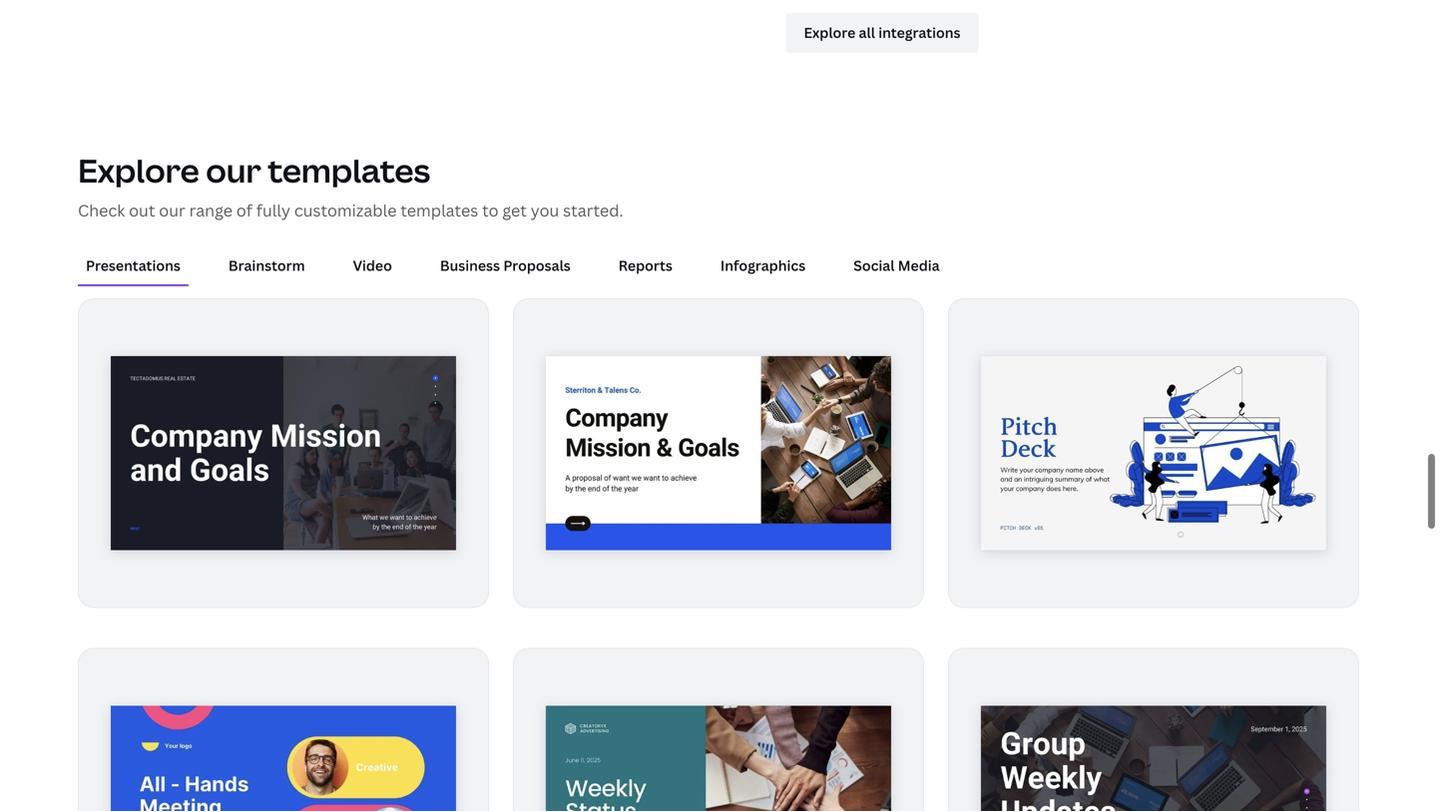 Task type: locate. For each thing, give the bounding box(es) containing it.
modern company meeting presentation image
[[111, 707, 456, 812]]

templates up customizable at the left
[[268, 149, 430, 192]]

you
[[531, 199, 559, 221]]

turquoise and white smart corporate media and publishing weekly team updates presentation image
[[546, 707, 891, 812]]

brainstorm button
[[221, 246, 313, 285]]

video button
[[345, 246, 400, 285]]

out
[[129, 199, 155, 221]]

0 vertical spatial templates
[[268, 149, 430, 192]]

company proposal mission and goals  company presentation in white blue clean style image
[[546, 357, 891, 551]]

templates left to
[[401, 199, 478, 221]]

our
[[206, 149, 261, 192], [159, 199, 185, 221]]

social
[[854, 256, 895, 275]]

social media button
[[846, 246, 948, 285]]

0 horizontal spatial our
[[159, 199, 185, 221]]

business
[[440, 256, 500, 275]]

presentations
[[86, 256, 181, 275]]

to
[[482, 199, 499, 221]]

our up of
[[206, 149, 261, 192]]

explore
[[78, 149, 199, 192]]

0 vertical spatial our
[[206, 149, 261, 192]]

templates
[[268, 149, 430, 192], [401, 199, 478, 221]]

our right out in the left of the page
[[159, 199, 185, 221]]



Task type: vqa. For each thing, say whether or not it's contained in the screenshot.
the Presentations button
yes



Task type: describe. For each thing, give the bounding box(es) containing it.
explore our templates check out our range of fully customizable templates to get you started.
[[78, 149, 624, 221]]

social media
[[854, 256, 940, 275]]

business proposals
[[440, 256, 571, 275]]

media
[[898, 256, 940, 275]]

reports
[[619, 256, 673, 275]]

brainstorm
[[229, 256, 305, 275]]

infographics button
[[713, 246, 814, 285]]

started.
[[563, 199, 624, 221]]

black and blue dark professional real estate proposal mission and goals presentation image
[[111, 357, 456, 551]]

blue and white illustrated finance pitch deck presentation image
[[981, 357, 1327, 551]]

reports button
[[611, 246, 681, 285]]

of
[[236, 199, 253, 221]]

customizable
[[294, 199, 397, 221]]

black and violet dark professional real estate weekly team updates presentation image
[[981, 707, 1327, 812]]

business proposals button
[[432, 246, 579, 285]]

fully
[[256, 199, 291, 221]]

presentations button
[[78, 246, 189, 285]]

range
[[189, 199, 233, 221]]

1 vertical spatial our
[[159, 199, 185, 221]]

proposals
[[503, 256, 571, 275]]

get
[[503, 199, 527, 221]]

1 horizontal spatial our
[[206, 149, 261, 192]]

infographics
[[721, 256, 806, 275]]

video
[[353, 256, 392, 275]]

check
[[78, 199, 125, 221]]

1 vertical spatial templates
[[401, 199, 478, 221]]



